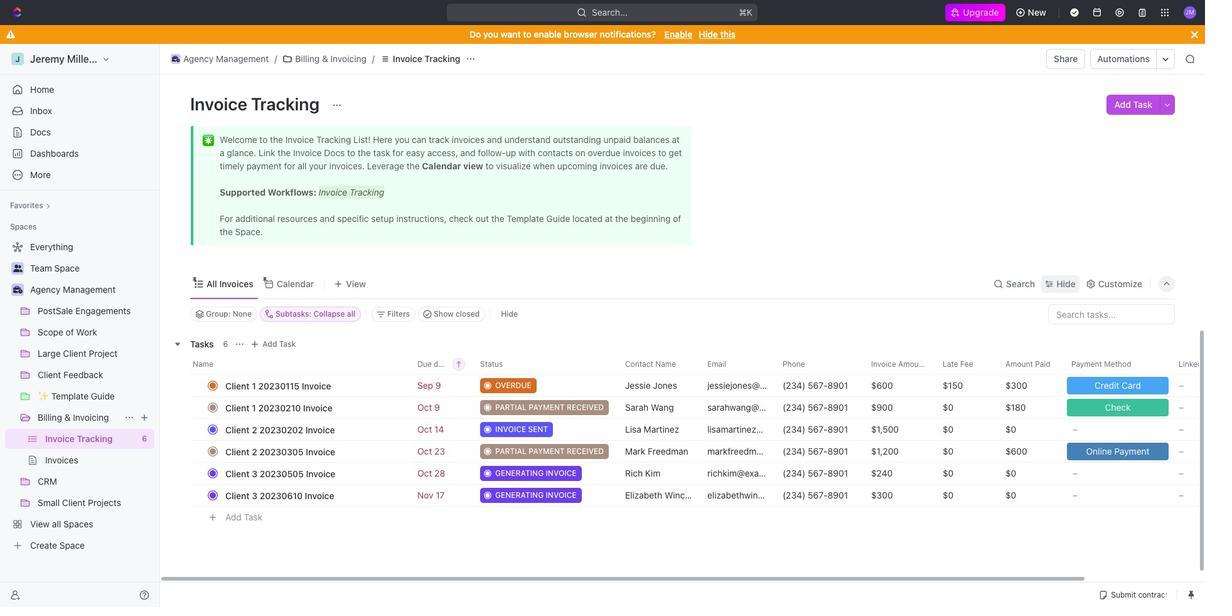 Task type: describe. For each thing, give the bounding box(es) containing it.
$300 for bottom $300 button
[[871, 490, 893, 501]]

567- for lisamartinez@example.com
[[808, 424, 828, 435]]

0 vertical spatial hide
[[699, 29, 718, 40]]

$240
[[871, 468, 893, 479]]

1 horizontal spatial all
[[347, 309, 355, 319]]

(234) 567-8901 for lisamartinez@example.com
[[783, 424, 848, 435]]

(234) 567-8901 link for richkim@example.com
[[783, 468, 848, 479]]

2 / from the left
[[372, 53, 375, 64]]

partial for mark
[[495, 447, 527, 456]]

customize
[[1098, 278, 1142, 289]]

jessie jones button
[[618, 375, 700, 397]]

home link
[[5, 80, 154, 100]]

automations
[[1097, 53, 1150, 64]]

1 horizontal spatial billing & invoicing link
[[280, 51, 370, 67]]

client 2 20230305 invoice
[[225, 447, 335, 457]]

management inside tree
[[63, 284, 116, 295]]

status button
[[473, 355, 618, 375]]

space for team space
[[54, 263, 80, 274]]

$180
[[1005, 402, 1026, 413]]

add for 'add task' button to the bottom
[[225, 512, 241, 523]]

– button for $240
[[1171, 463, 1205, 485]]

create
[[30, 540, 57, 551]]

show closed button
[[418, 307, 485, 322]]

567- for richkim@example.com
[[808, 468, 828, 479]]

billing inside tree
[[38, 412, 62, 423]]

template
[[51, 391, 89, 402]]

client up the client feedback
[[63, 348, 86, 359]]

linked
[[1179, 360, 1202, 369]]

2 for 20230202
[[252, 425, 257, 435]]

4 567- from the top
[[808, 446, 828, 457]]

1 horizontal spatial agency management link
[[168, 51, 272, 67]]

amount inside dropdown button
[[1005, 360, 1033, 369]]

everything
[[30, 242, 73, 252]]

name inside dropdown button
[[193, 360, 213, 369]]

payment method button
[[1064, 355, 1171, 375]]

(234) 567-8901 link for jessiejones@example.com
[[783, 380, 848, 391]]

create space link
[[5, 536, 152, 556]]

1 horizontal spatial $600 button
[[998, 441, 1064, 463]]

4 (234) 567-8901 from the top
[[783, 446, 848, 457]]

space for create space
[[59, 540, 85, 551]]

filters button
[[372, 307, 416, 322]]

1 vertical spatial add task
[[263, 340, 296, 349]]

paid
[[1035, 360, 1050, 369]]

payment for sarah wang
[[529, 403, 565, 412]]

partial payment received for mark freedman
[[495, 447, 604, 456]]

billing & invoicing link inside tree
[[38, 408, 119, 428]]

new button
[[1010, 3, 1054, 23]]

client 3 20230610 invoice
[[225, 490, 334, 501]]

all inside sidebar navigation
[[52, 519, 61, 530]]

contact name
[[625, 360, 676, 369]]

fee
[[960, 360, 973, 369]]

add task for 'add task' button to the bottom
[[225, 512, 262, 523]]

sent
[[528, 425, 548, 434]]

postsale engagements link
[[38, 301, 152, 321]]

$150
[[943, 380, 963, 391]]

lisa martinez
[[625, 424, 679, 435]]

client 3 20230505 invoice link
[[222, 465, 407, 483]]

new
[[1028, 7, 1046, 18]]

partial payment received button for sarah
[[473, 397, 618, 419]]

filters
[[387, 309, 410, 319]]

view for view
[[346, 278, 366, 289]]

invoice inside dropdown button
[[871, 360, 896, 369]]

subtasks:
[[276, 309, 311, 319]]

$240 button
[[864, 463, 935, 485]]

8901 for jessiejones@example.com
[[828, 380, 848, 391]]

1 vertical spatial task
[[279, 340, 296, 349]]

team space
[[30, 263, 80, 274]]

user group image
[[13, 265, 22, 272]]

freedman
[[648, 446, 688, 457]]

0 vertical spatial tracking
[[425, 53, 460, 64]]

tracking inside tree
[[77, 434, 113, 444]]

client 1 20230210 invoice
[[225, 403, 332, 413]]

– for $900
[[1179, 402, 1184, 413]]

client 3 20230610 invoice link
[[222, 487, 407, 505]]

20230115
[[258, 381, 299, 391]]

client 1 20230115 invoice
[[225, 381, 331, 391]]

0 horizontal spatial invoice tracking link
[[45, 429, 137, 449]]

add for the topmost 'add task' button
[[1114, 99, 1131, 110]]

invoices inside invoices link
[[45, 455, 78, 466]]

card
[[1122, 380, 1141, 391]]

0 vertical spatial billing & invoicing
[[295, 53, 366, 64]]

1 vertical spatial tracking
[[251, 94, 319, 114]]

6 (234) from the top
[[783, 490, 805, 501]]

0 vertical spatial business time image
[[172, 56, 180, 62]]

– button for $1,200
[[1171, 441, 1205, 463]]

generating invoice for elizabeth winchester
[[495, 491, 577, 500]]

browser
[[564, 29, 598, 40]]

1 vertical spatial invoice tracking
[[190, 94, 323, 114]]

workspace
[[103, 53, 155, 65]]

– for $1,200
[[1179, 446, 1184, 457]]

this
[[720, 29, 736, 40]]

postsale engagements
[[38, 306, 131, 316]]

credit card
[[1095, 380, 1141, 391]]

(234) for lisamartinez@example.com
[[783, 424, 805, 435]]

1 / from the left
[[274, 53, 277, 64]]

payment for mark freedman
[[529, 447, 565, 456]]

received for sarah wang
[[567, 403, 604, 412]]

– for $300
[[1179, 490, 1184, 501]]

search...
[[592, 7, 628, 18]]

tasks
[[190, 339, 214, 349]]

winchester
[[665, 490, 711, 501]]

8901 for lisamartinez@example.com
[[828, 424, 848, 435]]

guide
[[91, 391, 115, 402]]

name button
[[190, 355, 410, 375]]

4 (234) from the top
[[783, 446, 805, 457]]

6 (234) 567-8901 link from the top
[[783, 490, 848, 501]]

$150 button
[[935, 375, 998, 397]]

collapse
[[313, 309, 345, 319]]

inbox link
[[5, 101, 154, 121]]

20230202
[[259, 425, 303, 435]]

you
[[483, 29, 498, 40]]

agency management inside tree
[[30, 284, 116, 295]]

invoice inside tree
[[45, 434, 75, 444]]

(234) for richkim@example.com
[[783, 468, 805, 479]]

✨
[[38, 391, 49, 402]]

show
[[434, 309, 454, 319]]

client 2 20230202 invoice
[[225, 425, 335, 435]]

invoice sent button
[[473, 419, 618, 441]]

amount paid
[[1005, 360, 1050, 369]]

$1,500
[[871, 424, 899, 435]]

hide inside dropdown button
[[1056, 278, 1076, 289]]

crm
[[38, 476, 57, 487]]

share button
[[1046, 49, 1085, 69]]

0 vertical spatial add task button
[[1107, 95, 1160, 115]]

jeremy miller's workspace, , element
[[11, 53, 24, 65]]

received for mark freedman
[[567, 447, 604, 456]]

name inside dropdown button
[[655, 360, 676, 369]]

client for client 1 20230210 invoice
[[225, 403, 250, 413]]

$1,200
[[871, 446, 899, 457]]

agency inside sidebar navigation
[[30, 284, 60, 295]]

& inside sidebar navigation
[[64, 412, 71, 423]]

view all spaces link
[[5, 515, 152, 535]]

– button for $1,500
[[1171, 419, 1205, 441]]

enable
[[534, 29, 562, 40]]

generating invoice for rich kim
[[495, 469, 577, 478]]

(234) 567-8901 link for sarahwang@example.com
[[783, 402, 848, 413]]

client feedback link
[[38, 365, 152, 385]]

(234) for sarahwang@example.com
[[783, 402, 805, 413]]

$900 button
[[864, 397, 935, 419]]

lisamartinez@example.com
[[707, 424, 818, 435]]

create space
[[30, 540, 85, 551]]

1 horizontal spatial agency management
[[183, 53, 269, 64]]

sarah wang button
[[618, 397, 700, 419]]

contact
[[625, 360, 653, 369]]

(234) for jessiejones@example.com
[[783, 380, 805, 391]]

amount paid button
[[998, 355, 1064, 375]]

4 8901 from the top
[[828, 446, 848, 457]]

jessie jones
[[625, 380, 677, 391]]

0 vertical spatial invoice tracking link
[[377, 51, 463, 67]]

client 2 20230202 invoice link
[[222, 421, 407, 439]]

invoice for rich kim
[[546, 469, 577, 478]]

calendar link
[[274, 275, 314, 293]]

(234) 567-8901 for jessiejones@example.com
[[783, 380, 848, 391]]

tree inside sidebar navigation
[[5, 237, 154, 556]]

late fee button
[[935, 355, 998, 375]]

partial for sarah
[[495, 403, 527, 412]]



Task type: vqa. For each thing, say whether or not it's contained in the screenshot.
top S
no



Task type: locate. For each thing, give the bounding box(es) containing it.
payment inside payment method dropdown button
[[1071, 360, 1102, 369]]

0 horizontal spatial task
[[244, 512, 262, 523]]

task for 'add task' button to the bottom
[[244, 512, 262, 523]]

0 vertical spatial billing
[[295, 53, 320, 64]]

1 received from the top
[[567, 403, 604, 412]]

hide inside button
[[501, 309, 518, 319]]

4 (234) 567-8901 link from the top
[[783, 446, 848, 457]]

client up view all spaces link
[[62, 498, 86, 508]]

1 vertical spatial add task button
[[248, 337, 301, 352]]

2 3 from the top
[[252, 490, 257, 501]]

1 for 20230115
[[252, 381, 256, 391]]

view inside sidebar navigation
[[30, 519, 50, 530]]

client for client 1 20230115 invoice
[[225, 381, 250, 391]]

invoicing
[[330, 53, 366, 64], [73, 412, 109, 423]]

0 horizontal spatial tracking
[[77, 434, 113, 444]]

1 8901 from the top
[[828, 380, 848, 391]]

1 1 from the top
[[252, 381, 256, 391]]

client for client 3 20230505 invoice
[[225, 469, 250, 479]]

2 partial from the top
[[495, 447, 527, 456]]

favorites
[[10, 201, 43, 210]]

1 vertical spatial add
[[263, 340, 277, 349]]

0 horizontal spatial business time image
[[13, 286, 22, 294]]

5 (234) 567-8901 from the top
[[783, 468, 848, 479]]

business time image
[[172, 56, 180, 62], [13, 286, 22, 294]]

1 horizontal spatial &
[[322, 53, 328, 64]]

credit
[[1095, 380, 1119, 391]]

0 horizontal spatial invoices
[[45, 455, 78, 466]]

1 vertical spatial payment
[[1114, 446, 1150, 457]]

1 left the 20230210
[[252, 403, 256, 413]]

1 horizontal spatial billing
[[295, 53, 320, 64]]

1 vertical spatial generating
[[495, 491, 544, 500]]

1 vertical spatial 6
[[142, 434, 147, 444]]

hide button
[[1041, 275, 1079, 293]]

view inside button
[[346, 278, 366, 289]]

task up name dropdown button
[[279, 340, 296, 349]]

1 (234) from the top
[[783, 380, 805, 391]]

$300 for $300 button to the top
[[1005, 380, 1027, 391]]

– for $240
[[1179, 468, 1184, 479]]

(234) 567-8901 link for lisamartinez@example.com
[[783, 424, 848, 435]]

– button for $600
[[1171, 375, 1205, 397]]

2 (234) from the top
[[783, 402, 805, 413]]

0 vertical spatial invoicing
[[330, 53, 366, 64]]

1 vertical spatial $600
[[1005, 446, 1027, 457]]

2 left 20230202
[[252, 425, 257, 435]]

0 vertical spatial 6
[[223, 340, 228, 349]]

20230210
[[258, 403, 301, 413]]

tracking
[[425, 53, 460, 64], [251, 94, 319, 114], [77, 434, 113, 444]]

add task button down 'automations' 'button'
[[1107, 95, 1160, 115]]

invoices up crm
[[45, 455, 78, 466]]

add up name dropdown button
[[263, 340, 277, 349]]

jessiejones@example.com
[[707, 380, 814, 391]]

client left 20230610
[[225, 490, 250, 501]]

client feedback
[[38, 370, 103, 380]]

2 2 from the top
[[252, 447, 257, 457]]

martinez
[[644, 424, 679, 435]]

0 vertical spatial agency
[[183, 53, 214, 64]]

received down overdue dropdown button
[[567, 403, 604, 412]]

add down 'automations' 'button'
[[1114, 99, 1131, 110]]

0 horizontal spatial invoice tracking
[[45, 434, 113, 444]]

1 vertical spatial &
[[64, 412, 71, 423]]

client left the 20230210
[[225, 403, 250, 413]]

1 (234) 567-8901 link from the top
[[783, 380, 848, 391]]

8901 for richkim@example.com
[[828, 468, 848, 479]]

0 horizontal spatial spaces
[[10, 222, 37, 232]]

add task button
[[1107, 95, 1160, 115], [248, 337, 301, 352], [220, 510, 267, 525]]

2 vertical spatial add
[[225, 512, 241, 523]]

spaces down 'favorites'
[[10, 222, 37, 232]]

1 vertical spatial $300
[[871, 490, 893, 501]]

tree
[[5, 237, 154, 556]]

2 amount from the left
[[1005, 360, 1033, 369]]

tree containing everything
[[5, 237, 154, 556]]

1 horizontal spatial $600
[[1005, 446, 1027, 457]]

task for the topmost 'add task' button
[[1133, 99, 1152, 110]]

0 vertical spatial add task
[[1114, 99, 1152, 110]]

client left the 20230115
[[225, 381, 250, 391]]

2 (234) 567-8901 link from the top
[[783, 402, 848, 413]]

add task down 'automations' 'button'
[[1114, 99, 1152, 110]]

add task for the topmost 'add task' button
[[1114, 99, 1152, 110]]

generating for elizabeth winchester
[[495, 491, 544, 500]]

0 horizontal spatial amount
[[898, 360, 926, 369]]

3 (234) 567-8901 link from the top
[[783, 424, 848, 435]]

sidebar navigation
[[0, 44, 163, 608]]

rich kim button
[[618, 463, 700, 485]]

everything link
[[5, 237, 152, 257]]

invoices right 'all'
[[219, 278, 253, 289]]

$0 button
[[935, 397, 998, 419], [935, 419, 998, 441], [998, 419, 1064, 441], [935, 441, 998, 463], [935, 463, 998, 485], [998, 463, 1064, 485], [935, 485, 998, 507], [998, 485, 1064, 507]]

0 vertical spatial $600 button
[[864, 375, 935, 397]]

2 horizontal spatial hide
[[1056, 278, 1076, 289]]

all up create space
[[52, 519, 61, 530]]

6 inside sidebar navigation
[[142, 434, 147, 444]]

3 for 20230610
[[252, 490, 257, 501]]

0 horizontal spatial &
[[64, 412, 71, 423]]

all right "collapse"
[[347, 309, 355, 319]]

– button for $900
[[1171, 397, 1205, 419]]

0 horizontal spatial billing & invoicing
[[38, 412, 109, 423]]

payment up credit
[[1071, 360, 1102, 369]]

8901 for sarahwang@example.com
[[828, 402, 848, 413]]

0 horizontal spatial management
[[63, 284, 116, 295]]

6 (234) 567-8901 from the top
[[783, 490, 848, 501]]

$600 down $180
[[1005, 446, 1027, 457]]

invoices inside all invoices link
[[219, 278, 253, 289]]

3 8901 from the top
[[828, 424, 848, 435]]

0 horizontal spatial billing & invoicing link
[[38, 408, 119, 428]]

0 vertical spatial task
[[1133, 99, 1152, 110]]

5 8901 from the top
[[828, 468, 848, 479]]

online payment button
[[1064, 441, 1171, 463]]

work
[[76, 327, 97, 338]]

(234) 567-8901 link
[[783, 380, 848, 391], [783, 402, 848, 413], [783, 424, 848, 435], [783, 446, 848, 457], [783, 468, 848, 479], [783, 490, 848, 501]]

3 (234) from the top
[[783, 424, 805, 435]]

business time image inside sidebar navigation
[[13, 286, 22, 294]]

1 horizontal spatial agency
[[183, 53, 214, 64]]

credit card button
[[1064, 375, 1171, 397]]

client for client feedback
[[38, 370, 61, 380]]

customize button
[[1082, 275, 1146, 293]]

1 horizontal spatial invoice tracking
[[190, 94, 323, 114]]

hide right the search on the right
[[1056, 278, 1076, 289]]

2 name from the left
[[655, 360, 676, 369]]

invoice for elizabeth winchester
[[546, 491, 577, 500]]

mark freedman
[[625, 446, 688, 457]]

due date button
[[410, 355, 473, 375]]

3 left 20230610
[[252, 490, 257, 501]]

add task button up name dropdown button
[[248, 337, 301, 352]]

0 vertical spatial billing & invoicing link
[[280, 51, 370, 67]]

1 horizontal spatial spaces
[[63, 519, 93, 530]]

mark
[[625, 446, 645, 457]]

mark freedman button
[[618, 441, 700, 463]]

2 horizontal spatial add
[[1114, 99, 1131, 110]]

1 horizontal spatial business time image
[[172, 56, 180, 62]]

– button
[[1171, 375, 1205, 397], [1171, 397, 1205, 419], [1064, 419, 1171, 441], [1171, 419, 1205, 441], [1171, 441, 1205, 463], [1064, 463, 1171, 485], [1171, 463, 1205, 485], [1064, 485, 1171, 507], [1171, 485, 1205, 507]]

2 received from the top
[[567, 447, 604, 456]]

$600
[[871, 380, 893, 391], [1005, 446, 1027, 457]]

more
[[30, 169, 51, 180]]

0 horizontal spatial $600 button
[[864, 375, 935, 397]]

add task up name dropdown button
[[263, 340, 296, 349]]

2 vertical spatial tracking
[[77, 434, 113, 444]]

3 for 20230505
[[252, 469, 257, 479]]

scope of work
[[38, 327, 97, 338]]

space down view all spaces link
[[59, 540, 85, 551]]

team
[[30, 263, 52, 274]]

large
[[38, 348, 61, 359]]

amount left 'paid'
[[1005, 360, 1033, 369]]

2 567- from the top
[[808, 402, 828, 413]]

1 vertical spatial view
[[30, 519, 50, 530]]

5 567- from the top
[[808, 468, 828, 479]]

view up create
[[30, 519, 50, 530]]

client left 20230505
[[225, 469, 250, 479]]

spaces
[[10, 222, 37, 232], [63, 519, 93, 530]]

2 generating invoice button from the top
[[473, 485, 618, 507]]

amount left late
[[898, 360, 926, 369]]

✨ template guide link
[[38, 387, 152, 407]]

0 vertical spatial partial
[[495, 403, 527, 412]]

0 vertical spatial invoice tracking
[[393, 53, 460, 64]]

jeremy miller's workspace
[[30, 53, 155, 65]]

0 vertical spatial space
[[54, 263, 80, 274]]

1 vertical spatial agency
[[30, 284, 60, 295]]

large client project
[[38, 348, 118, 359]]

1 horizontal spatial invoices
[[219, 278, 253, 289]]

20230610
[[260, 490, 303, 501]]

$600 button down $180 button
[[998, 441, 1064, 463]]

0 horizontal spatial hide
[[501, 309, 518, 319]]

1 vertical spatial partial payment received button
[[473, 441, 618, 463]]

jeremy
[[30, 53, 65, 65]]

0 horizontal spatial 6
[[142, 434, 147, 444]]

1 567- from the top
[[808, 380, 828, 391]]

elizabeth
[[625, 490, 662, 501]]

add down client 3 20230610 invoice
[[225, 512, 241, 523]]

payment right online
[[1114, 446, 1150, 457]]

2 (234) 567-8901 from the top
[[783, 402, 848, 413]]

task down 'automations' 'button'
[[1133, 99, 1152, 110]]

1 horizontal spatial management
[[216, 53, 269, 64]]

do you want to enable browser notifications? enable hide this
[[469, 29, 736, 40]]

0 vertical spatial $600
[[871, 380, 893, 391]]

1 amount from the left
[[898, 360, 926, 369]]

feedback
[[63, 370, 103, 380]]

1 vertical spatial agency management link
[[30, 280, 152, 300]]

1 partial payment received button from the top
[[473, 397, 618, 419]]

amount inside dropdown button
[[898, 360, 926, 369]]

1 partial from the top
[[495, 403, 527, 412]]

1 name from the left
[[193, 360, 213, 369]]

1 vertical spatial space
[[59, 540, 85, 551]]

invoicing inside tree
[[73, 412, 109, 423]]

2 8901 from the top
[[828, 402, 848, 413]]

1 vertical spatial $600 button
[[998, 441, 1064, 463]]

upgrade
[[963, 7, 999, 18]]

0 horizontal spatial view
[[30, 519, 50, 530]]

1 horizontal spatial invoicing
[[330, 53, 366, 64]]

1 vertical spatial management
[[63, 284, 116, 295]]

6 567- from the top
[[808, 490, 828, 501]]

2 1 from the top
[[252, 403, 256, 413]]

0 vertical spatial received
[[567, 403, 604, 412]]

invoice tracking inside tree
[[45, 434, 113, 444]]

scope of work link
[[38, 323, 152, 343]]

hide left this
[[699, 29, 718, 40]]

1 generating invoice button from the top
[[473, 463, 618, 485]]

$300 down "$240"
[[871, 490, 893, 501]]

status
[[480, 360, 503, 369]]

(234)
[[783, 380, 805, 391], [783, 402, 805, 413], [783, 424, 805, 435], [783, 446, 805, 457], [783, 468, 805, 479], [783, 490, 805, 501]]

1 horizontal spatial payment
[[1114, 446, 1150, 457]]

partial down invoice sent
[[495, 447, 527, 456]]

1 vertical spatial 1
[[252, 403, 256, 413]]

$900
[[871, 402, 893, 413]]

2 left 20230305
[[252, 447, 257, 457]]

check button
[[1064, 397, 1171, 419]]

1 vertical spatial business time image
[[13, 286, 22, 294]]

generating for rich kim
[[495, 469, 544, 478]]

j
[[15, 54, 20, 64]]

– for $1,500
[[1179, 424, 1184, 435]]

1 vertical spatial 3
[[252, 490, 257, 501]]

method
[[1104, 360, 1131, 369]]

0 vertical spatial partial payment received button
[[473, 397, 618, 419]]

add task button down client 3 20230610 invoice
[[220, 510, 267, 525]]

1 vertical spatial spaces
[[63, 519, 93, 530]]

inbox
[[30, 105, 52, 116]]

1 vertical spatial billing
[[38, 412, 62, 423]]

20230505
[[260, 469, 304, 479]]

task down client 3 20230610 invoice
[[244, 512, 262, 523]]

all invoices
[[206, 278, 253, 289]]

none
[[233, 309, 252, 319]]

billing & invoicing inside tree
[[38, 412, 109, 423]]

0 vertical spatial generating
[[495, 469, 544, 478]]

$600 up $900 at the right bottom
[[871, 380, 893, 391]]

task
[[1133, 99, 1152, 110], [279, 340, 296, 349], [244, 512, 262, 523]]

payment inside the 'online payment' "dropdown button"
[[1114, 446, 1150, 457]]

0 vertical spatial view
[[346, 278, 366, 289]]

1 vertical spatial partial payment received
[[495, 447, 604, 456]]

1 vertical spatial generating invoice
[[495, 491, 577, 500]]

jm button
[[1180, 3, 1200, 23]]

name up jones
[[655, 360, 676, 369]]

billing & invoicing
[[295, 53, 366, 64], [38, 412, 109, 423]]

0 vertical spatial agency management link
[[168, 51, 272, 67]]

– button for $300
[[1171, 485, 1205, 507]]

567- for sarahwang@example.com
[[808, 402, 828, 413]]

1 horizontal spatial $300
[[1005, 380, 1027, 391]]

late
[[943, 360, 958, 369]]

⌘k
[[739, 7, 753, 18]]

view
[[346, 278, 366, 289], [30, 519, 50, 530]]

1 horizontal spatial billing & invoicing
[[295, 53, 366, 64]]

hide right closed
[[501, 309, 518, 319]]

0 vertical spatial partial payment received
[[495, 403, 604, 412]]

1 horizontal spatial add
[[263, 340, 277, 349]]

1 generating invoice from the top
[[495, 469, 577, 478]]

of
[[66, 327, 74, 338]]

sarahwang@example.com
[[707, 402, 813, 413]]

1 horizontal spatial view
[[346, 278, 366, 289]]

1 vertical spatial agency management
[[30, 284, 116, 295]]

all invoices link
[[204, 275, 253, 293]]

0 vertical spatial payment
[[1071, 360, 1102, 369]]

payment down overdue dropdown button
[[529, 403, 565, 412]]

add task
[[1114, 99, 1152, 110], [263, 340, 296, 349], [225, 512, 262, 523]]

generating invoice button for elizabeth
[[473, 485, 618, 507]]

0 horizontal spatial $300
[[871, 490, 893, 501]]

6 up invoices link
[[142, 434, 147, 444]]

1 3 from the top
[[252, 469, 257, 479]]

2 horizontal spatial task
[[1133, 99, 1152, 110]]

favorites button
[[5, 198, 56, 213]]

client left 20230202
[[225, 425, 250, 435]]

partial payment received down overdue dropdown button
[[495, 403, 604, 412]]

business time image right the workspace
[[172, 56, 180, 62]]

$1,200 button
[[864, 441, 935, 463]]

spaces down small client projects
[[63, 519, 93, 530]]

lisa martinez button
[[618, 419, 700, 441]]

partial payment received button up sent
[[473, 397, 618, 419]]

postsale
[[38, 306, 73, 316]]

$600 button down invoice amount
[[864, 375, 935, 397]]

0 horizontal spatial $300 button
[[864, 485, 935, 507]]

2 for 20230305
[[252, 447, 257, 457]]

business time image down the user group icon
[[13, 286, 22, 294]]

0 horizontal spatial name
[[193, 360, 213, 369]]

3 (234) 567-8901 from the top
[[783, 424, 848, 435]]

online
[[1086, 446, 1112, 457]]

$300 button
[[998, 375, 1064, 397], [864, 485, 935, 507]]

0 horizontal spatial add
[[225, 512, 241, 523]]

1 generating from the top
[[495, 469, 544, 478]]

received down invoice sent dropdown button
[[567, 447, 604, 456]]

1 payment from the top
[[529, 403, 565, 412]]

client left 20230305
[[225, 447, 250, 457]]

2 generating invoice from the top
[[495, 491, 577, 500]]

3 left 20230505
[[252, 469, 257, 479]]

– for $600
[[1179, 380, 1184, 391]]

5 (234) from the top
[[783, 468, 805, 479]]

1 horizontal spatial task
[[279, 340, 296, 349]]

partial payment received button down sent
[[473, 441, 618, 463]]

view for view all spaces
[[30, 519, 50, 530]]

(234) 567-8901 for sarahwang@example.com
[[783, 402, 848, 413]]

1 vertical spatial partial
[[495, 447, 527, 456]]

client for client 2 20230202 invoice
[[225, 425, 250, 435]]

3 567- from the top
[[808, 424, 828, 435]]

name down tasks
[[193, 360, 213, 369]]

0 vertical spatial $300 button
[[998, 375, 1064, 397]]

0 horizontal spatial /
[[274, 53, 277, 64]]

client for client 3 20230610 invoice
[[225, 490, 250, 501]]

2 vertical spatial add task
[[225, 512, 262, 523]]

client
[[63, 348, 86, 359], [38, 370, 61, 380], [225, 381, 250, 391], [225, 403, 250, 413], [225, 425, 250, 435], [225, 447, 250, 457], [225, 469, 250, 479], [225, 490, 250, 501], [62, 498, 86, 508]]

to
[[523, 29, 531, 40]]

1 for 20230210
[[252, 403, 256, 413]]

phone button
[[775, 355, 864, 375]]

client down large
[[38, 370, 61, 380]]

1 vertical spatial billing & invoicing link
[[38, 408, 119, 428]]

0 horizontal spatial agency management link
[[30, 280, 152, 300]]

$300 button down amount paid
[[998, 375, 1064, 397]]

2 partial payment received from the top
[[495, 447, 604, 456]]

✨ template guide
[[38, 391, 115, 402]]

elizabeth winchester
[[625, 490, 711, 501]]

2 payment from the top
[[529, 447, 565, 456]]

(234) 567-8901 for richkim@example.com
[[783, 468, 848, 479]]

5 (234) 567-8901 link from the top
[[783, 468, 848, 479]]

1 2 from the top
[[252, 425, 257, 435]]

partial payment received button for mark
[[473, 441, 618, 463]]

0 vertical spatial spaces
[[10, 222, 37, 232]]

linked d
[[1179, 360, 1205, 369]]

2 generating from the top
[[495, 491, 544, 500]]

partial payment received down invoice sent dropdown button
[[495, 447, 604, 456]]

$300 up $180
[[1005, 380, 1027, 391]]

Search tasks... text field
[[1049, 305, 1174, 324]]

closed
[[456, 309, 480, 319]]

dashboards
[[30, 148, 79, 159]]

view up subtasks: collapse all on the bottom
[[346, 278, 366, 289]]

2 vertical spatial invoice
[[546, 491, 577, 500]]

1 (234) 567-8901 from the top
[[783, 380, 848, 391]]

check
[[1105, 402, 1131, 413]]

1 vertical spatial invoices
[[45, 455, 78, 466]]

space down 'everything' link at the left of the page
[[54, 263, 80, 274]]

0 horizontal spatial billing
[[38, 412, 62, 423]]

1
[[252, 381, 256, 391], [252, 403, 256, 413]]

invoice inside dropdown button
[[495, 425, 526, 434]]

add task down client 3 20230610 invoice
[[225, 512, 262, 523]]

subtasks: collapse all
[[276, 309, 355, 319]]

0 vertical spatial $300
[[1005, 380, 1027, 391]]

search button
[[990, 275, 1039, 293]]

client for client 2 20230305 invoice
[[225, 447, 250, 457]]

client 3 20230505 invoice
[[225, 469, 335, 479]]

2 partial payment received button from the top
[[473, 441, 618, 463]]

generating invoice button for rich
[[473, 463, 618, 485]]

partial payment received for sarah wang
[[495, 403, 604, 412]]

1 partial payment received from the top
[[495, 403, 604, 412]]

567- for jessiejones@example.com
[[808, 380, 828, 391]]

2 vertical spatial add task button
[[220, 510, 267, 525]]

partial down overdue on the bottom of page
[[495, 403, 527, 412]]

1 horizontal spatial $300 button
[[998, 375, 1064, 397]]

6 right tasks
[[223, 340, 228, 349]]

6 8901 from the top
[[828, 490, 848, 501]]

spaces inside view all spaces link
[[63, 519, 93, 530]]

client 1 20230210 invoice link
[[222, 399, 407, 417]]

1 left the 20230115
[[252, 381, 256, 391]]

$300 button down "$240"
[[864, 485, 935, 507]]

0 horizontal spatial $600
[[871, 380, 893, 391]]

payment down invoice sent dropdown button
[[529, 447, 565, 456]]

engagements
[[75, 306, 131, 316]]

1 vertical spatial $300 button
[[864, 485, 935, 507]]



